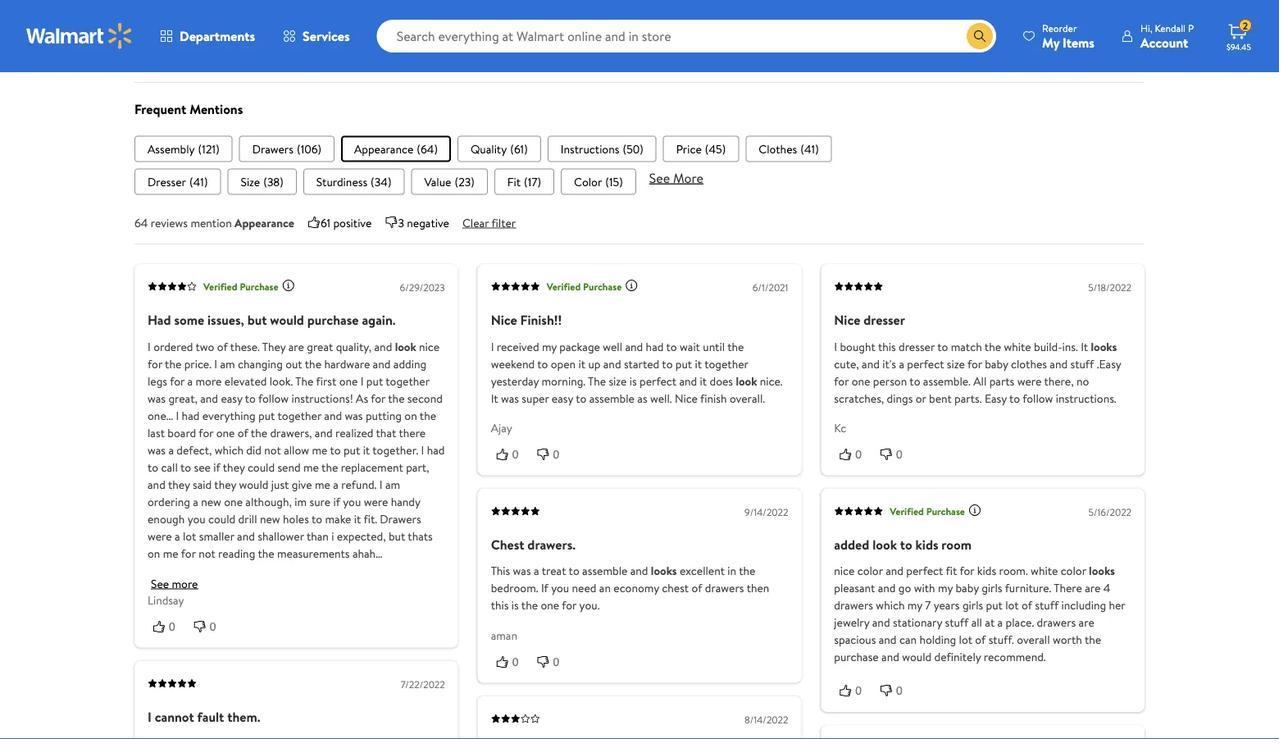 Task type: locate. For each thing, give the bounding box(es) containing it.
drawers
[[705, 580, 745, 596], [835, 597, 874, 613], [1037, 615, 1077, 631]]

1 horizontal spatial lot
[[960, 632, 973, 648]]

purchase left verified purchase information icon
[[583, 279, 622, 293]]

nice for nice dresser
[[835, 311, 861, 329]]

7
[[926, 597, 931, 613]]

(34)
[[371, 173, 392, 189]]

1 horizontal spatial had
[[427, 442, 445, 458]]

new down although,
[[260, 511, 280, 527]]

to down realized
[[330, 442, 341, 458]]

white up furniture.
[[1031, 563, 1059, 579]]

0 horizontal spatial it
[[491, 390, 498, 406]]

reorder
[[1043, 21, 1078, 35]]

see up lindsay
[[151, 575, 169, 591]]

a right it's
[[900, 356, 905, 371]]

easy up everything
[[221, 390, 243, 406]]

2 the from the left
[[588, 373, 606, 389]]

purchase down the spacious
[[835, 649, 879, 665]]

0 horizontal spatial on
[[148, 545, 160, 561]]

i left ordered
[[148, 338, 151, 354]]

list item down assembly (121)
[[135, 168, 221, 195]]

1 vertical spatial drawers
[[380, 511, 421, 527]]

0 horizontal spatial new
[[201, 493, 221, 509]]

more
[[196, 373, 222, 389], [172, 575, 198, 591]]

7/22/2022
[[401, 677, 445, 691]]

is inside i received my package well and had to wait until the weekend to open it up and started to put it together yesterday morning. the size is perfect and it does
[[630, 373, 637, 389]]

drawers up (38)
[[252, 141, 294, 157]]

which left did on the left bottom
[[215, 442, 244, 458]]

1 horizontal spatial if
[[333, 493, 340, 509]]

instructions (50)
[[561, 141, 644, 157]]

girls down room. at the right bottom
[[982, 580, 1003, 596]]

nice for pleasant
[[835, 563, 855, 579]]

0 vertical spatial on
[[405, 407, 417, 423]]

size down started
[[609, 373, 627, 389]]

1 vertical spatial this
[[491, 597, 509, 613]]

if
[[213, 459, 220, 475], [333, 493, 340, 509]]

definitely
[[935, 649, 982, 665]]

open
[[551, 356, 576, 371]]

a down the enough
[[175, 528, 180, 544]]

stuff inside i bought this dresser to match the white build-ins. it looks cute, and it's a perfect size for baby clothes and stuff .easy for one person to assemble. all parts were there, no scratches, dings or bent parts. easy to follow instructions.
[[1071, 356, 1095, 371]]

0 horizontal spatial if
[[213, 459, 220, 475]]

super
[[522, 390, 549, 406]]

would up i ordered two of these. they are great quality, and look
[[270, 311, 304, 329]]

0 horizontal spatial (41)
[[189, 173, 208, 189]]

it left does
[[700, 373, 707, 389]]

0 vertical spatial is
[[630, 373, 637, 389]]

years
[[934, 597, 960, 613]]

nice up adding
[[419, 338, 440, 354]]

baby down fit
[[956, 580, 979, 596]]

verified
[[203, 279, 238, 293], [547, 279, 581, 293], [890, 504, 924, 518]]

0 vertical spatial (41)
[[801, 141, 819, 157]]

purchase
[[240, 279, 279, 293], [583, 279, 622, 293], [927, 504, 966, 518]]

(121)
[[198, 141, 220, 157]]

yesterday
[[491, 373, 539, 389]]

for right fit
[[960, 563, 975, 579]]

is down started
[[630, 373, 637, 389]]

could down did on the left bottom
[[248, 459, 275, 475]]

but inside nice for the price. i am changing out the hardware and adding legs for a more elevated look. the first one i put together was great, and easy to follow instructions! as for the second one... i had everything put together and was putting on the last board for one of the drawers, and realized that there was a defect, which did not allow me to put it together. i had to call to see if they could send me the replacement part, and they said they would just give me a refund. i am ordering a new one although, im sure if you were handy enough you could drill new holes to make it fit. drawers were a lot smaller and shallower than i expected, but thats on me for not reading the measurements ahah...
[[389, 528, 405, 544]]

0 horizontal spatial could
[[208, 511, 236, 527]]

lot up the definitely on the right
[[960, 632, 973, 648]]

0 for 0 button under ajay
[[512, 448, 519, 461]]

0 horizontal spatial verified
[[203, 279, 238, 293]]

was up bedroom.
[[513, 563, 531, 579]]

weekend
[[491, 356, 535, 371]]

had up part,
[[427, 442, 445, 458]]

see for see more
[[151, 575, 169, 591]]

0
[[512, 448, 519, 461], [553, 448, 560, 461], [856, 448, 862, 461], [897, 448, 903, 461], [169, 620, 175, 633], [210, 620, 216, 633], [512, 655, 519, 668], [553, 655, 560, 668], [856, 684, 862, 698], [897, 684, 903, 698]]

1 vertical spatial assemble
[[583, 563, 628, 579]]

2 horizontal spatial would
[[903, 649, 932, 665]]

0 horizontal spatial look
[[395, 338, 417, 354]]

drawers (106)
[[252, 141, 322, 157]]

but up these.
[[248, 311, 267, 329]]

list item down instructions (50)
[[561, 168, 636, 195]]

and left go
[[878, 580, 896, 596]]

which inside nice color and perfect fit for kids room. white color looks pleasant and go with my baby girls furniture. there are 4 drawers which my 7 years girls put lot of stuff including her jewelry and stationary stuff all at a place. drawers are spacious and can holding lot of stuff. overall worth the purchase and would definitely recommend.
[[877, 597, 905, 613]]

put inside nice color and perfect fit for kids room. white color looks pleasant and go with my baby girls furniture. there are 4 drawers which my 7 years girls put lot of stuff including her jewelry and stationary stuff all at a place. drawers are spacious and can holding lot of stuff. overall worth the purchase and would definitely recommend.
[[987, 597, 1003, 613]]

(64)
[[417, 141, 438, 157]]

more up lindsay
[[172, 575, 198, 591]]

0 horizontal spatial the
[[296, 373, 314, 389]]

1 horizontal spatial follow
[[1023, 390, 1054, 406]]

including
[[1062, 597, 1107, 613]]

0 horizontal spatial had
[[182, 407, 200, 423]]

1 horizontal spatial drawers
[[380, 511, 421, 527]]

the down out
[[296, 373, 314, 389]]

nice for adding
[[419, 338, 440, 354]]

me
[[312, 442, 328, 458], [304, 459, 319, 475], [315, 476, 331, 492], [163, 545, 179, 561]]

0 vertical spatial drawers
[[705, 580, 745, 596]]

5/18/2022
[[1089, 280, 1132, 294]]

0 button down see more
[[189, 618, 229, 635]]

see left "more"
[[650, 168, 670, 186]]

1 horizontal spatial the
[[588, 373, 606, 389]]

0 for 0 button under the spacious
[[856, 684, 862, 698]]

list item containing clothes
[[746, 136, 833, 162]]

list item containing sturdiness
[[303, 168, 405, 195]]

Search search field
[[377, 20, 997, 53]]

(17)
[[524, 173, 542, 189]]

0 horizontal spatial drawers
[[705, 580, 745, 596]]

easy down 'morning.' on the left bottom of the page
[[552, 390, 574, 406]]

1 horizontal spatial drawers
[[835, 597, 874, 613]]

0 vertical spatial verified purchase information image
[[282, 279, 295, 292]]

0 horizontal spatial nice
[[419, 338, 440, 354]]

1 vertical spatial my
[[939, 580, 953, 596]]

white inside nice color and perfect fit for kids room. white color looks pleasant and go with my baby girls furniture. there are 4 drawers which my 7 years girls put lot of stuff including her jewelry and stationary stuff all at a place. drawers are spacious and can holding lot of stuff. overall worth the purchase and would definitely recommend.
[[1031, 563, 1059, 579]]

pleasant
[[835, 580, 876, 596]]

her
[[1110, 597, 1126, 613]]

look up overall.
[[736, 373, 758, 389]]

2 horizontal spatial stuff
[[1071, 356, 1095, 371]]

(41) for dresser (41)
[[189, 173, 208, 189]]

0 horizontal spatial purchase
[[240, 279, 279, 293]]

2 vertical spatial together
[[278, 407, 322, 423]]

hardware
[[324, 356, 370, 371]]

which down go
[[877, 597, 905, 613]]

but
[[248, 311, 267, 329], [389, 528, 405, 544]]

1 vertical spatial were
[[364, 493, 388, 509]]

for inside nice color and perfect fit for kids room. white color looks pleasant and go with my baby girls furniture. there are 4 drawers which my 7 years girls put lot of stuff including her jewelry and stationary stuff all at a place. drawers are spacious and can holding lot of stuff. overall worth the purchase and would definitely recommend.
[[960, 563, 975, 579]]

kids left room
[[916, 535, 939, 554]]

0 horizontal spatial lot
[[183, 528, 196, 544]]

1 horizontal spatial is
[[630, 373, 637, 389]]

2 horizontal spatial nice
[[835, 311, 861, 329]]

0 vertical spatial this
[[879, 338, 896, 354]]

list item containing color
[[561, 168, 636, 195]]

1 horizontal spatial this
[[879, 338, 896, 354]]

excellent in the bedroom. if you need an economy chest of drawers then this is the one for you.
[[491, 563, 770, 613]]

3 negative
[[398, 214, 450, 230]]

together up does
[[705, 356, 749, 371]]

1 vertical spatial is
[[512, 597, 519, 613]]

not right did on the left bottom
[[264, 442, 281, 458]]

1 vertical spatial it
[[491, 390, 498, 406]]

2 follow from the left
[[1023, 390, 1054, 406]]

stuff up no
[[1071, 356, 1095, 371]]

0 vertical spatial if
[[213, 459, 220, 475]]

sturdiness (34)
[[317, 173, 392, 189]]

to up need
[[569, 563, 580, 579]]

the inside i received my package well and had to wait until the weekend to open it up and started to put it together yesterday morning. the size is perfect and it does
[[728, 338, 744, 354]]

as
[[356, 390, 368, 406]]

the right match
[[985, 338, 1002, 354]]

0 horizontal spatial my
[[542, 338, 557, 354]]

list item containing dresser
[[135, 168, 221, 195]]

easy
[[221, 390, 243, 406], [552, 390, 574, 406]]

to up or
[[910, 373, 921, 389]]

2 vertical spatial stuff
[[945, 615, 969, 631]]

easy inside nice for the price. i am changing out the hardware and adding legs for a more elevated look. the first one i put together was great, and easy to follow instructions! as for the second one... i had everything put together and was putting on the last board for one of the drawers, and realized that there was a defect, which did not allow me to put it together. i had to call to see if they could send me the replacement part, and they said they would just give me a refund. i am ordering a new one although, im sure if you were handy enough you could drill new holes to make it fit. drawers were a lot smaller and shallower than i expected, but thats on me for not reading the measurements ahah...
[[221, 390, 243, 406]]

services
[[303, 27, 350, 45]]

1 vertical spatial kids
[[978, 563, 997, 579]]

1 vertical spatial perfect
[[640, 373, 677, 389]]

1 horizontal spatial size
[[947, 356, 965, 371]]

list item containing fit
[[495, 168, 555, 195]]

i up part,
[[421, 442, 424, 458]]

3
[[398, 214, 404, 230]]

0 horizontal spatial nice
[[491, 311, 517, 329]]

they right said at the bottom left
[[214, 476, 236, 492]]

one down hardware at the left of the page
[[339, 373, 358, 389]]

a inside nice color and perfect fit for kids room. white color looks pleasant and go with my baby girls furniture. there are 4 drawers which my 7 years girls put lot of stuff including her jewelry and stationary stuff all at a place. drawers are spacious and can holding lot of stuff. overall worth the purchase and would definitely recommend.
[[998, 615, 1004, 631]]

putting
[[366, 407, 402, 423]]

0 for 0 button underneath dings
[[897, 448, 903, 461]]

the inside i bought this dresser to match the white build-ins. it looks cute, and it's a perfect size for baby clothes and stuff .easy for one person to assemble. all parts were there, no scratches, dings or bent parts. easy to follow instructions.
[[985, 338, 1002, 354]]

list item containing size
[[228, 168, 297, 195]]

2
[[1244, 19, 1249, 33]]

1 horizontal spatial verified
[[547, 279, 581, 293]]

frequent
[[135, 100, 186, 118]]

1 vertical spatial had
[[182, 407, 200, 423]]

one inside i bought this dresser to match the white build-ins. it looks cute, and it's a perfect size for baby clothes and stuff .easy for one person to assemble. all parts were there, no scratches, dings or bent parts. easy to follow instructions.
[[852, 373, 871, 389]]

nice inside nice color and perfect fit for kids room. white color looks pleasant and go with my baby girls furniture. there are 4 drawers which my 7 years girls put lot of stuff including her jewelry and stationary stuff all at a place. drawers are spacious and can holding lot of stuff. overall worth the purchase and would definitely recommend.
[[835, 563, 855, 579]]

lindsay
[[148, 592, 184, 608]]

list item down the (64) on the top of page
[[411, 168, 488, 195]]

(15)
[[606, 173, 623, 189]]

and up go
[[886, 563, 904, 579]]

list item containing value
[[411, 168, 488, 195]]

(41) inside see more list
[[189, 173, 208, 189]]

(41) for clothes (41)
[[801, 141, 819, 157]]

size
[[241, 173, 260, 189]]

64 reviews mention appearance
[[135, 214, 294, 230]]

color up there
[[1061, 563, 1087, 579]]

parts.
[[955, 390, 982, 406]]

kids left room. at the right bottom
[[978, 563, 997, 579]]

perfect inside i bought this dresser to match the white build-ins. it looks cute, and it's a perfect size for baby clothes and stuff .easy for one person to assemble. all parts were there, no scratches, dings or bent parts. easy to follow instructions.
[[908, 356, 945, 371]]

0 horizontal spatial follow
[[258, 390, 289, 406]]

are down including
[[1079, 615, 1095, 631]]

treat
[[542, 563, 566, 579]]

room
[[942, 535, 972, 554]]

of inside nice for the price. i am changing out the hardware and adding legs for a more elevated look. the first one i put together was great, and easy to follow instructions! as for the second one... i had everything put together and was putting on the last board for one of the drawers, and realized that there was a defect, which did not allow me to put it together. i had to call to see if they could send me the replacement part, and they said they would just give me a refund. i am ordering a new one although, im sure if you were handy enough you could drill new holes to make it fit. drawers were a lot smaller and shallower than i expected, but thats on me for not reading the measurements ahah...
[[238, 424, 248, 440]]

2 easy from the left
[[552, 390, 574, 406]]

list item up "more"
[[663, 136, 739, 162]]

verified purchase information image up had some issues, but would purchase again.
[[282, 279, 295, 292]]

you down refund.
[[343, 493, 361, 509]]

see more button
[[650, 168, 704, 186]]

0 horizontal spatial see
[[151, 575, 169, 591]]

1 horizontal spatial (41)
[[801, 141, 819, 157]]

0 vertical spatial am
[[220, 356, 235, 371]]

0 vertical spatial see
[[650, 168, 670, 186]]

1 vertical spatial stuff
[[1036, 597, 1059, 613]]

look right added
[[873, 535, 897, 554]]

1 horizontal spatial appearance
[[354, 141, 414, 157]]

for up great,
[[170, 373, 185, 389]]

board
[[168, 424, 196, 440]]

dresser up bought
[[864, 311, 906, 329]]

you inside excellent in the bedroom. if you need an economy chest of drawers then this is the one for you.
[[551, 580, 570, 596]]

well
[[603, 338, 623, 354]]

0 for 0 button below "if"
[[553, 655, 560, 668]]

on up there
[[405, 407, 417, 423]]

1 horizontal spatial stuff
[[1036, 597, 1059, 613]]

list item up (38)
[[239, 136, 335, 162]]

1 easy from the left
[[221, 390, 243, 406]]

walmart image
[[26, 23, 133, 49]]

0 vertical spatial baby
[[985, 356, 1009, 371]]

looks
[[1092, 338, 1118, 354], [651, 563, 677, 579], [1090, 563, 1116, 579]]

the
[[728, 338, 744, 354], [985, 338, 1002, 354], [165, 356, 182, 371], [305, 356, 322, 371], [388, 390, 405, 406], [420, 407, 436, 423], [251, 424, 268, 440], [322, 459, 338, 475], [258, 545, 275, 561], [739, 563, 756, 579], [522, 597, 538, 613], [1085, 632, 1102, 648]]

0 vertical spatial perfect
[[908, 356, 945, 371]]

drawers down handy
[[380, 511, 421, 527]]

0 horizontal spatial but
[[248, 311, 267, 329]]

filter
[[492, 214, 516, 230]]

ordering
[[148, 493, 190, 509]]

2 horizontal spatial were
[[1018, 373, 1042, 389]]

value (23)
[[424, 173, 475, 189]]

0 horizontal spatial color
[[858, 563, 883, 579]]

1 the from the left
[[296, 373, 314, 389]]

for right the as
[[371, 390, 386, 406]]

was down last
[[148, 442, 166, 458]]

my
[[542, 338, 557, 354], [939, 580, 953, 596], [908, 597, 923, 613]]

0 vertical spatial assemble
[[590, 390, 635, 406]]

a right at
[[998, 615, 1004, 631]]

2 horizontal spatial together
[[705, 356, 749, 371]]

1 vertical spatial not
[[199, 545, 216, 561]]

i inside i bought this dresser to match the white build-ins. it looks cute, and it's a perfect size for baby clothes and stuff .easy for one person to assemble. all parts were there, no scratches, dings or bent parts. easy to follow instructions.
[[835, 338, 838, 354]]

my inside i received my package well and had to wait until the weekend to open it up and started to put it together yesterday morning. the size is perfect and it does
[[542, 338, 557, 354]]

it down yesterday
[[491, 390, 498, 406]]

0 horizontal spatial which
[[215, 442, 244, 458]]

1 follow from the left
[[258, 390, 289, 406]]

0 vertical spatial new
[[201, 493, 221, 509]]

look
[[395, 338, 417, 354], [736, 373, 758, 389], [873, 535, 897, 554]]

it
[[579, 356, 586, 371], [695, 356, 702, 371], [700, 373, 707, 389], [363, 442, 370, 458], [354, 511, 361, 527]]

if right sure
[[333, 493, 340, 509]]

1 vertical spatial (41)
[[189, 173, 208, 189]]

size up 'assemble.'
[[947, 356, 965, 371]]

purchase up great
[[307, 311, 359, 329]]

0 vertical spatial which
[[215, 442, 244, 458]]

dresser
[[148, 173, 186, 189]]

had inside i received my package well and had to wait until the weekend to open it up and started to put it together yesterday morning. the size is perfect and it does
[[646, 338, 664, 354]]

(41)
[[801, 141, 819, 157], [189, 173, 208, 189]]

1 horizontal spatial kids
[[978, 563, 997, 579]]

0 button down ajay
[[491, 446, 532, 462]]

overall
[[1017, 632, 1051, 648]]

1 horizontal spatial it
[[1081, 338, 1089, 354]]

1 horizontal spatial verified purchase information image
[[969, 504, 982, 517]]

assemble
[[590, 390, 635, 406], [583, 563, 628, 579]]

quality (61)
[[471, 141, 528, 157]]

1 horizontal spatial my
[[908, 597, 923, 613]]

easy inside nice. it was super easy to assemble as well. nice finish overall.
[[552, 390, 574, 406]]

1 horizontal spatial look
[[736, 373, 758, 389]]

new
[[201, 493, 221, 509], [260, 511, 280, 527]]

verified purchase information image
[[282, 279, 295, 292], [969, 504, 982, 517]]

are
[[289, 338, 304, 354], [1086, 580, 1101, 596], [1079, 615, 1095, 631]]

list item up color (15) at the top
[[548, 136, 657, 162]]

baby inside i bought this dresser to match the white build-ins. it looks cute, and it's a perfect size for baby clothes and stuff .easy for one person to assemble. all parts were there, no scratches, dings or bent parts. easy to follow instructions.
[[985, 356, 1009, 371]]

had down great,
[[182, 407, 200, 423]]

1 horizontal spatial am
[[386, 476, 400, 492]]

list item containing price
[[663, 136, 739, 162]]

kids
[[916, 535, 939, 554], [978, 563, 997, 579]]

nice
[[491, 311, 517, 329], [835, 311, 861, 329], [675, 390, 698, 406]]

1 horizontal spatial baby
[[985, 356, 1009, 371]]

nice inside nice for the price. i am changing out the hardware and adding legs for a more elevated look. the first one i put together was great, and easy to follow instructions! as for the second one... i had everything put together and was putting on the last board for one of the drawers, and realized that there was a defect, which did not allow me to put it together. i had to call to see if they could send me the replacement part, and they said they would just give me a refund. i am ordering a new one although, im sure if you were handy enough you could drill new holes to make it fit. drawers were a lot smaller and shallower than i expected, but thats on me for not reading the measurements ahah...
[[419, 338, 440, 354]]

1 horizontal spatial easy
[[552, 390, 574, 406]]

hi,
[[1141, 21, 1153, 35]]

i up cute,
[[835, 338, 838, 354]]

nice right well. on the right of page
[[675, 390, 698, 406]]

list item containing drawers
[[239, 136, 335, 162]]

is down bedroom.
[[512, 597, 519, 613]]

2 color from the left
[[1061, 563, 1087, 579]]

list item containing quality
[[458, 136, 541, 162]]

would up although,
[[239, 476, 269, 492]]

i right one...
[[176, 407, 179, 423]]

purchase up room
[[927, 504, 966, 518]]

were down "clothes"
[[1018, 373, 1042, 389]]

0 horizontal spatial drawers
[[252, 141, 294, 157]]

adding
[[394, 356, 427, 371]]

did
[[246, 442, 262, 458]]

2 vertical spatial had
[[427, 442, 445, 458]]

my left 7
[[908, 597, 923, 613]]

you.
[[580, 597, 600, 613]]

2 vertical spatial perfect
[[907, 563, 944, 579]]

verified purchase information image
[[625, 279, 639, 292]]

for
[[148, 356, 162, 371], [968, 356, 983, 371], [170, 373, 185, 389], [835, 373, 849, 389], [371, 390, 386, 406], [199, 424, 214, 440], [181, 545, 196, 561], [960, 563, 975, 579], [562, 597, 577, 613]]

2 horizontal spatial verified
[[890, 504, 924, 518]]

verified purchase left verified purchase information icon
[[547, 279, 622, 293]]

nice for the price. i am changing out the hardware and adding legs for a more elevated look. the first one i put together was great, and easy to follow instructions! as for the second one... i had everything put together and was putting on the last board for one of the drawers, and realized that there was a defect, which did not allow me to put it together. i had to call to see if they could send me the replacement part, and they said they would just give me a refund. i am ordering a new one although, im sure if you were handy enough you could drill new holes to make it fit. drawers were a lot smaller and shallower than i expected, but thats on me for not reading the measurements ahah...
[[148, 338, 445, 561]]

list item
[[135, 136, 233, 162], [239, 136, 335, 162], [341, 136, 451, 162], [458, 136, 541, 162], [548, 136, 657, 162], [663, 136, 739, 162], [746, 136, 833, 162], [135, 168, 221, 195], [228, 168, 297, 195], [303, 168, 405, 195], [411, 168, 488, 195], [495, 168, 555, 195], [561, 168, 636, 195]]

0 vertical spatial purchase
[[307, 311, 359, 329]]

0 button down "if"
[[532, 653, 573, 670]]

1 vertical spatial together
[[386, 373, 430, 389]]

0 horizontal spatial not
[[199, 545, 216, 561]]

0 horizontal spatial this
[[491, 597, 509, 613]]

0 horizontal spatial baby
[[956, 580, 979, 596]]

0 horizontal spatial you
[[188, 511, 206, 527]]

is
[[630, 373, 637, 389], [512, 597, 519, 613]]

and
[[375, 338, 392, 354], [626, 338, 643, 354], [373, 356, 391, 371], [604, 356, 622, 371], [862, 356, 880, 371], [1050, 356, 1068, 371], [680, 373, 698, 389], [200, 390, 218, 406], [324, 407, 342, 423], [315, 424, 333, 440], [148, 476, 166, 492], [237, 528, 255, 544], [631, 563, 649, 579], [886, 563, 904, 579], [878, 580, 896, 596], [873, 615, 891, 631], [879, 632, 897, 648], [882, 649, 900, 665]]

purchase for finish!!
[[583, 279, 622, 293]]

1 horizontal spatial not
[[264, 442, 281, 458]]

i received my package well and had to wait until the weekend to open it up and started to put it together yesterday morning. the size is perfect and it does
[[491, 338, 749, 389]]

a inside i bought this dresser to match the white build-ins. it looks cute, and it's a perfect size for baby clothes and stuff .easy for one person to assemble. all parts were there, no scratches, dings or bent parts. easy to follow instructions.
[[900, 356, 905, 371]]

1 color from the left
[[858, 563, 883, 579]]

see more list
[[135, 168, 1145, 195]]

to left call
[[148, 459, 158, 475]]

this inside excellent in the bedroom. if you need an economy chest of drawers then this is the one for you.
[[491, 597, 509, 613]]

there
[[1055, 580, 1083, 596]]

the right worth
[[1085, 632, 1102, 648]]

it inside nice. it was super easy to assemble as well. nice finish overall.
[[491, 390, 498, 406]]

list
[[135, 136, 1145, 162]]

for up see more
[[181, 545, 196, 561]]

ajay
[[491, 420, 512, 436]]

perfect up the with
[[907, 563, 944, 579]]

p
[[1189, 21, 1195, 35]]

one inside excellent in the bedroom. if you need an economy chest of drawers then this is the one for you.
[[541, 597, 560, 613]]

could
[[248, 459, 275, 475], [208, 511, 236, 527]]

i inside i received my package well and had to wait until the weekend to open it up and started to put it together yesterday morning. the size is perfect and it does
[[491, 338, 494, 354]]

see inside list
[[650, 168, 670, 186]]

the inside nice for the price. i am changing out the hardware and adding legs for a more elevated look. the first one i put together was great, and easy to follow instructions! as for the second one... i had everything put together and was putting on the last board for one of the drawers, and realized that there was a defect, which did not allow me to put it together. i had to call to see if they could send me the replacement part, and they said they would just give me a refund. i am ordering a new one although, im sure if you were handy enough you could drill new holes to make it fit. drawers were a lot smaller and shallower than i expected, but thats on me for not reading the measurements ahah...
[[296, 373, 314, 389]]

them.
[[227, 708, 260, 726]]

the inside nice color and perfect fit for kids room. white color looks pleasant and go with my baby girls furniture. there are 4 drawers which my 7 years girls put lot of stuff including her jewelry and stationary stuff all at a place. drawers are spacious and can holding lot of stuff. overall worth the purchase and would definitely recommend.
[[1085, 632, 1102, 648]]

these.
[[230, 338, 260, 354]]

first
[[316, 373, 337, 389]]

verified for look
[[890, 504, 924, 518]]

nice inside nice. it was super easy to assemble as well. nice finish overall.
[[675, 390, 698, 406]]

1 horizontal spatial would
[[270, 311, 304, 329]]



Task type: describe. For each thing, give the bounding box(es) containing it.
dings
[[887, 390, 913, 406]]

would inside nice for the price. i am changing out the hardware and adding legs for a more elevated look. the first one i put together was great, and easy to follow instructions! as for the second one... i had everything put together and was putting on the last board for one of the drawers, and realized that there was a defect, which did not allow me to put it together. i had to call to see if they could send me the replacement part, and they said they would just give me a refund. i am ordering a new one although, im sure if you were handy enough you could drill new holes to make it fit. drawers were a lot smaller and shallower than i expected, but thats on me for not reading the measurements ahah...
[[239, 476, 269, 492]]

and left does
[[680, 373, 698, 389]]

this was a treat to assemble and looks
[[491, 563, 677, 579]]

put down realized
[[344, 442, 360, 458]]

account
[[1141, 33, 1189, 51]]

(45)
[[705, 141, 726, 157]]

0 button down aman
[[491, 653, 532, 670]]

a left refund.
[[333, 476, 339, 492]]

1 vertical spatial on
[[148, 545, 160, 561]]

hi, kendall p account
[[1141, 21, 1195, 51]]

color
[[574, 173, 602, 189]]

1 horizontal spatial together
[[386, 373, 430, 389]]

0 vertical spatial could
[[248, 459, 275, 475]]

0 button down lindsay
[[148, 618, 189, 635]]

dresser (41)
[[148, 173, 208, 189]]

and up started
[[626, 338, 643, 354]]

for up defect,
[[199, 424, 214, 440]]

one up the drill
[[224, 493, 243, 509]]

me up see more dropdown button
[[163, 545, 179, 561]]

and up ordering
[[148, 476, 166, 492]]

1 vertical spatial lot
[[1006, 597, 1020, 613]]

shallower
[[258, 528, 304, 544]]

0 for 0 button underneath aman
[[512, 655, 519, 668]]

scratches,
[[835, 390, 885, 406]]

together inside i received my package well and had to wait until the weekend to open it up and started to put it together yesterday morning. the size is perfect and it does
[[705, 356, 749, 371]]

kendall
[[1155, 21, 1186, 35]]

received
[[497, 338, 539, 354]]

kc
[[835, 420, 847, 436]]

aman
[[491, 627, 518, 643]]

finish!!
[[521, 311, 562, 329]]

0 for 0 button underneath can
[[897, 684, 903, 698]]

an
[[600, 580, 611, 596]]

64
[[135, 214, 148, 230]]

1 vertical spatial you
[[188, 511, 206, 527]]

0 horizontal spatial stuff
[[945, 615, 969, 631]]

the inside i received my package well and had to wait until the weekend to open it up and started to put it together yesterday morning. the size is perfect and it does
[[588, 373, 606, 389]]

expected,
[[337, 528, 386, 544]]

search icon image
[[974, 30, 987, 43]]

the down 'second'
[[420, 407, 436, 423]]

the down ordered
[[165, 356, 182, 371]]

enough
[[148, 511, 185, 527]]

to left wait
[[667, 338, 677, 354]]

follow inside i bought this dresser to match the white build-ins. it looks cute, and it's a perfect size for baby clothes and stuff .easy for one person to assemble. all parts were there, no scratches, dings or bent parts. easy to follow instructions.
[[1023, 390, 1054, 406]]

and up economy
[[631, 563, 649, 579]]

refund.
[[342, 476, 377, 492]]

clear filter button
[[463, 214, 516, 230]]

put up drawers,
[[258, 407, 275, 423]]

and down 'well' on the top left
[[604, 356, 622, 371]]

cute,
[[835, 356, 860, 371]]

verified purchase information image for would
[[282, 279, 295, 292]]

0 for 0 button under lindsay
[[169, 620, 175, 633]]

0 button down the spacious
[[835, 682, 875, 699]]

bought
[[840, 338, 876, 354]]

assemble inside nice. it was super easy to assemble as well. nice finish overall.
[[590, 390, 635, 406]]

excellent
[[680, 563, 725, 579]]

see more
[[650, 168, 704, 186]]

looks up "chest"
[[651, 563, 677, 579]]

0 horizontal spatial were
[[148, 528, 172, 544]]

2 vertical spatial are
[[1079, 615, 1095, 631]]

second
[[408, 390, 443, 406]]

smaller
[[199, 528, 234, 544]]

value
[[424, 173, 452, 189]]

for up legs on the bottom left of page
[[148, 356, 162, 371]]

me right allow
[[312, 442, 328, 458]]

a left treat
[[534, 563, 539, 579]]

no
[[1077, 373, 1090, 389]]

1 vertical spatial am
[[386, 476, 400, 492]]

purchase inside nice color and perfect fit for kids room. white color looks pleasant and go with my baby girls furniture. there are 4 drawers which my 7 years girls put lot of stuff including her jewelry and stationary stuff all at a place. drawers are spacious and can holding lot of stuff. overall worth the purchase and would definitely recommend.
[[835, 649, 879, 665]]

verified purchase for look
[[890, 504, 966, 518]]

the down the shallower
[[258, 545, 275, 561]]

quality,
[[336, 338, 372, 354]]

clear filter
[[463, 214, 516, 230]]

some
[[174, 311, 204, 329]]

dresser inside i bought this dresser to match the white build-ins. it looks cute, and it's a perfect size for baby clothes and stuff .easy for one person to assemble. all parts were there, no scratches, dings or bent parts. easy to follow instructions.
[[899, 338, 935, 354]]

list containing assembly
[[135, 136, 1145, 162]]

nice for nice finish!!
[[491, 311, 517, 329]]

overall.
[[730, 390, 765, 406]]

put up the as
[[367, 373, 383, 389]]

to down elevated
[[245, 390, 256, 406]]

it inside i bought this dresser to match the white build-ins. it looks cute, and it's a perfect size for baby clothes and stuff .easy for one person to assemble. all parts were there, no scratches, dings or bent parts. easy to follow instructions.
[[1081, 338, 1089, 354]]

two
[[196, 338, 214, 354]]

to up go
[[901, 535, 913, 554]]

with
[[915, 580, 936, 596]]

list item containing assembly
[[135, 136, 233, 162]]

bedroom.
[[491, 580, 539, 596]]

2 vertical spatial lot
[[960, 632, 973, 648]]

drawers inside nice for the price. i am changing out the hardware and adding legs for a more elevated look. the first one i put together was great, and easy to follow instructions! as for the second one... i had everything put together and was putting on the last board for one of the drawers, and realized that there was a defect, which did not allow me to put it together. i had to call to see if they could send me the replacement part, and they said they would just give me a refund. i am ordering a new one although, im sure if you were handy enough you could drill new holes to make it fit. drawers were a lot smaller and shallower than i expected, but thats on me for not reading the measurements ahah...
[[380, 511, 421, 527]]

a up great,
[[187, 373, 193, 389]]

clothes (41)
[[759, 141, 819, 157]]

0 horizontal spatial am
[[220, 356, 235, 371]]

morning.
[[542, 373, 586, 389]]

and right jewelry on the right of the page
[[873, 615, 891, 631]]

to inside nice. it was super easy to assemble as well. nice finish overall.
[[576, 390, 587, 406]]

and left it's
[[862, 356, 880, 371]]

(38)
[[263, 173, 284, 189]]

fit.
[[364, 511, 377, 527]]

until
[[703, 338, 725, 354]]

a down said at the bottom left
[[193, 493, 198, 509]]

this
[[491, 563, 510, 579]]

color (15)
[[574, 173, 623, 189]]

it up replacement
[[363, 442, 370, 458]]

and left realized
[[315, 424, 333, 440]]

they right see
[[223, 459, 245, 475]]

it down wait
[[695, 356, 702, 371]]

more inside nice for the price. i am changing out the hardware and adding legs for a more elevated look. the first one i put together was great, and easy to follow instructions! as for the second one... i had everything put together and was putting on the last board for one of the drawers, and realized that there was a defect, which did not allow me to put it together. i had to call to see if they could send me the replacement part, and they said they would just give me a refund. i am ordering a new one although, im sure if you were handy enough you could drill new holes to make it fit. drawers were a lot smaller and shallower than i expected, but thats on me for not reading the measurements ahah...
[[196, 373, 222, 389]]

and up everything
[[200, 390, 218, 406]]

can
[[900, 632, 917, 648]]

positive
[[333, 214, 372, 230]]

which inside nice for the price. i am changing out the hardware and adding legs for a more elevated look. the first one i put together was great, and easy to follow instructions! as for the second one... i had everything put together and was putting on the last board for one of the drawers, and realized that there was a defect, which did not allow me to put it together. i had to call to see if they could send me the replacement part, and they said they would just give me a refund. i am ordering a new one although, im sure if you were handy enough you could drill new holes to make it fit. drawers were a lot smaller and shallower than i expected, but thats on me for not reading the measurements ahah...
[[215, 442, 244, 458]]

lot inside nice for the price. i am changing out the hardware and adding legs for a more elevated look. the first one i put together was great, and easy to follow instructions! as for the second one... i had everything put together and was putting on the last board for one of the drawers, and realized that there was a defect, which did not allow me to put it together. i had to call to see if they could send me the replacement part, and they said they would just give me a refund. i am ordering a new one although, im sure if you were handy enough you could drill new holes to make it fit. drawers were a lot smaller and shallower than i expected, but thats on me for not reading the measurements ahah...
[[183, 528, 196, 544]]

a up call
[[169, 442, 174, 458]]

0 button down can
[[875, 682, 916, 699]]

1 vertical spatial girls
[[963, 597, 984, 613]]

list item containing instructions
[[548, 136, 657, 162]]

list item containing appearance
[[341, 136, 451, 162]]

to left open on the left
[[538, 356, 548, 371]]

of down furniture.
[[1022, 597, 1033, 613]]

i down replacement
[[380, 476, 383, 492]]

1 horizontal spatial on
[[405, 407, 417, 423]]

0 vertical spatial appearance
[[354, 141, 414, 157]]

follow inside nice for the price. i am changing out the hardware and adding legs for a more elevated look. the first one i put together was great, and easy to follow instructions! as for the second one... i had everything put together and was putting on the last board for one of the drawers, and realized that there was a defect, which did not allow me to put it together. i had to call to see if they could send me the replacement part, and they said they would just give me a refund. i am ordering a new one although, im sure if you were handy enough you could drill new holes to make it fit. drawers were a lot smaller and shallower than i expected, but thats on me for not reading the measurements ahah...
[[258, 390, 289, 406]]

negative
[[407, 214, 450, 230]]

the right in
[[739, 563, 756, 579]]

0 for 0 button below kc
[[856, 448, 862, 461]]

elevated
[[225, 373, 267, 389]]

appearance (64)
[[354, 141, 438, 157]]

verified purchase for finish!!
[[547, 279, 622, 293]]

me up the 'give'
[[304, 459, 319, 475]]

added
[[835, 535, 870, 554]]

they down call
[[168, 476, 190, 492]]

ahah...
[[353, 545, 383, 561]]

and down the drill
[[237, 528, 255, 544]]

1 vertical spatial drawers
[[835, 597, 874, 613]]

0 vertical spatial dresser
[[864, 311, 906, 329]]

white inside i bought this dresser to match the white build-ins. it looks cute, and it's a perfect size for baby clothes and stuff .easy for one person to assemble. all parts were there, no scratches, dings or bent parts. easy to follow instructions.
[[1004, 338, 1032, 354]]

stationary
[[893, 615, 943, 631]]

is inside excellent in the bedroom. if you need an economy chest of drawers then this is the one for you.
[[512, 597, 519, 613]]

was inside nice. it was super easy to assemble as well. nice finish overall.
[[501, 390, 519, 406]]

verified for some
[[203, 279, 238, 293]]

size inside i bought this dresser to match the white build-ins. it looks cute, and it's a perfect size for baby clothes and stuff .easy for one person to assemble. all parts were there, no scratches, dings or bent parts. easy to follow instructions.
[[947, 356, 965, 371]]

.easy
[[1097, 356, 1122, 371]]

drawers inside excellent in the bedroom. if you need an economy chest of drawers then this is the one for you.
[[705, 580, 745, 596]]

0 vertical spatial but
[[248, 311, 267, 329]]

Walmart Site-Wide search field
[[377, 20, 997, 53]]

the down bedroom.
[[522, 597, 538, 613]]

to right easy
[[1010, 390, 1021, 406]]

to left match
[[938, 338, 949, 354]]

of right two on the top of page
[[217, 338, 228, 354]]

the down great
[[305, 356, 322, 371]]

i up the as
[[361, 373, 364, 389]]

1 horizontal spatial were
[[364, 493, 388, 509]]

0 horizontal spatial kids
[[916, 535, 939, 554]]

size inside i received my package well and had to wait until the weekend to open it up and started to put it together yesterday morning. the size is perfect and it does
[[609, 373, 627, 389]]

0 for 0 button under super
[[553, 448, 560, 461]]

perfect inside nice color and perfect fit for kids room. white color looks pleasant and go with my baby girls furniture. there are 4 drawers which my 7 years girls put lot of stuff including her jewelry and stationary stuff all at a place. drawers are spacious and can holding lot of stuff. overall worth the purchase and would definitely recommend.
[[907, 563, 944, 579]]

were inside i bought this dresser to match the white build-ins. it looks cute, and it's a perfect size for baby clothes and stuff .easy for one person to assemble. all parts were there, no scratches, dings or bent parts. easy to follow instructions.
[[1018, 373, 1042, 389]]

to up 'than'
[[312, 511, 323, 527]]

verified for finish!!
[[547, 279, 581, 293]]

i cannot fault them.
[[148, 708, 260, 726]]

and down stationary on the right of the page
[[882, 649, 900, 665]]

part,
[[406, 459, 429, 475]]

would inside nice color and perfect fit for kids room. white color looks pleasant and go with my baby girls furniture. there are 4 drawers which my 7 years girls put lot of stuff including her jewelry and stationary stuff all at a place. drawers are spacious and can holding lot of stuff. overall worth the purchase and would definitely recommend.
[[903, 649, 932, 665]]

the up putting
[[388, 390, 405, 406]]

was down legs on the bottom left of page
[[148, 390, 166, 406]]

verified purchase information image for room
[[969, 504, 982, 517]]

one down everything
[[216, 424, 235, 440]]

all
[[974, 373, 987, 389]]

2 horizontal spatial look
[[873, 535, 897, 554]]

0 button down super
[[532, 446, 573, 462]]

0 button down dings
[[875, 446, 916, 462]]

for up all
[[968, 356, 983, 371]]

1 vertical spatial are
[[1086, 580, 1101, 596]]

the up did on the left bottom
[[251, 424, 268, 440]]

0 horizontal spatial together
[[278, 407, 322, 423]]

well.
[[651, 390, 672, 406]]

my
[[1043, 33, 1060, 51]]

person
[[874, 373, 908, 389]]

0 vertical spatial not
[[264, 442, 281, 458]]

added look to kids room
[[835, 535, 972, 554]]

to right started
[[662, 356, 673, 371]]

clothes
[[759, 141, 798, 157]]

see for see more
[[650, 168, 670, 186]]

the up sure
[[322, 459, 338, 475]]

items
[[1063, 33, 1095, 51]]

had some issues, but would purchase again.
[[148, 311, 396, 329]]

2 vertical spatial drawers
[[1037, 615, 1077, 631]]

0 vertical spatial look
[[395, 338, 417, 354]]

great,
[[169, 390, 198, 406]]

1 vertical spatial new
[[260, 511, 280, 527]]

last
[[148, 424, 165, 440]]

0 button down kc
[[835, 446, 875, 462]]

perfect inside i received my package well and had to wait until the weekend to open it up and started to put it together yesterday morning. the size is perfect and it does
[[640, 373, 677, 389]]

0 vertical spatial drawers
[[252, 141, 294, 157]]

of down all
[[976, 632, 986, 648]]

to right call
[[180, 459, 191, 475]]

0 vertical spatial you
[[343, 493, 361, 509]]

and up there,
[[1050, 356, 1068, 371]]

it left fit.
[[354, 511, 361, 527]]

measurements
[[277, 545, 350, 561]]

nice finish!!
[[491, 311, 562, 329]]

fit (17)
[[508, 173, 542, 189]]

(61)
[[510, 141, 528, 157]]

purchase for some
[[240, 279, 279, 293]]

was up realized
[[345, 407, 363, 423]]

1 vertical spatial appearance
[[235, 214, 294, 230]]

(106)
[[297, 141, 322, 157]]

6/1/2021
[[753, 280, 789, 294]]

1 vertical spatial could
[[208, 511, 236, 527]]

looks inside i bought this dresser to match the white build-ins. it looks cute, and it's a perfect size for baby clothes and stuff .easy for one person to assemble. all parts were there, no scratches, dings or bent parts. easy to follow instructions.
[[1092, 338, 1118, 354]]

drawers.
[[528, 535, 576, 554]]

5/16/2022
[[1089, 505, 1132, 519]]

purchase for look
[[927, 504, 966, 518]]

and down again.
[[375, 338, 392, 354]]

nice color and perfect fit for kids room. white color looks pleasant and go with my baby girls furniture. there are 4 drawers which my 7 years girls put lot of stuff including her jewelry and stationary stuff all at a place. drawers are spacious and can holding lot of stuff. overall worth the purchase and would definitely recommend.
[[835, 563, 1126, 665]]

and left can
[[879, 632, 897, 648]]

it left up
[[579, 356, 586, 371]]

baby inside nice color and perfect fit for kids room. white color looks pleasant and go with my baby girls furniture. there are 4 drawers which my 7 years girls put lot of stuff including her jewelry and stationary stuff all at a place. drawers are spacious and can holding lot of stuff. overall worth the purchase and would definitely recommend.
[[956, 580, 979, 596]]

2 horizontal spatial my
[[939, 580, 953, 596]]

mention
[[191, 214, 232, 230]]

give
[[292, 476, 312, 492]]

1 vertical spatial more
[[172, 575, 198, 591]]

0 vertical spatial girls
[[982, 580, 1003, 596]]

0 vertical spatial are
[[289, 338, 304, 354]]

that
[[376, 424, 397, 440]]

put inside i received my package well and had to wait until the weekend to open it up and started to put it together yesterday morning. the size is perfect and it does
[[676, 356, 693, 371]]

for down cute,
[[835, 373, 849, 389]]

this inside i bought this dresser to match the white build-ins. it looks cute, and it's a perfect size for baby clothes and stuff .easy for one person to assemble. all parts were there, no scratches, dings or bent parts. easy to follow instructions.
[[879, 338, 896, 354]]

i left cannot
[[148, 708, 152, 726]]

i right price.
[[214, 356, 218, 371]]

sturdiness
[[317, 173, 368, 189]]

as
[[638, 390, 648, 406]]

me up sure
[[315, 476, 331, 492]]

kids inside nice color and perfect fit for kids room. white color looks pleasant and go with my baby girls furniture. there are 4 drawers which my 7 years girls put lot of stuff including her jewelry and stationary stuff all at a place. drawers are spacious and can holding lot of stuff. overall worth the purchase and would definitely recommend.
[[978, 563, 997, 579]]

verified purchase for some
[[203, 279, 279, 293]]

for inside excellent in the bedroom. if you need an economy chest of drawers then this is the one for you.
[[562, 597, 577, 613]]

looks inside nice color and perfect fit for kids room. white color looks pleasant and go with my baby girls furniture. there are 4 drawers which my 7 years girls put lot of stuff including her jewelry and stationary stuff all at a place. drawers are spacious and can holding lot of stuff. overall worth the purchase and would definitely recommend.
[[1090, 563, 1116, 579]]

started
[[624, 356, 660, 371]]

wait
[[680, 338, 701, 354]]

holding
[[920, 632, 957, 648]]

and down instructions! on the left bottom of the page
[[324, 407, 342, 423]]

and left adding
[[373, 356, 391, 371]]

0 for 0 button underneath see more
[[210, 620, 216, 633]]

fit
[[508, 173, 521, 189]]

1 vertical spatial if
[[333, 493, 340, 509]]

price.
[[184, 356, 212, 371]]

of inside excellent in the bedroom. if you need an economy chest of drawers then this is the one for you.
[[692, 580, 703, 596]]

or
[[916, 390, 927, 406]]

at
[[986, 615, 995, 631]]

spacious
[[835, 632, 876, 648]]



Task type: vqa. For each thing, say whether or not it's contained in the screenshot.


